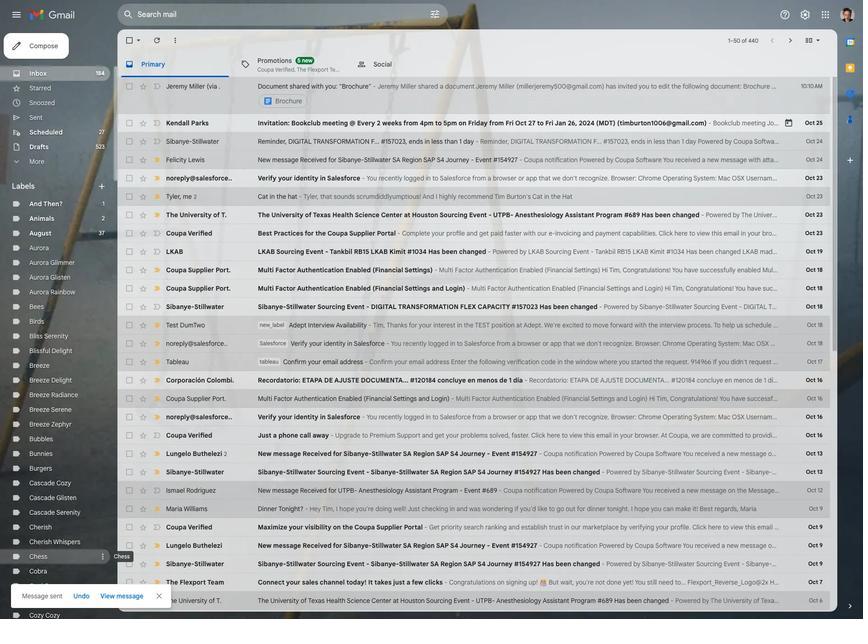 Task type: vqa. For each thing, say whether or not it's contained in the screenshot.


Task type: locate. For each thing, give the bounding box(es) containing it.
cascade cozy link
[[29, 479, 71, 487]]

9 down 12
[[820, 505, 823, 512]]

1 hope from the left
[[340, 505, 355, 513]]

undo
[[74, 592, 90, 600]]

1 sibanye-stillwater sourcing event - sibanye-stillwater sa region sap s4 journey #154927 has been changed - from the top
[[258, 468, 607, 476]]

oct 13 down best on the right bottom of the page
[[807, 450, 823, 457]]

test
[[166, 321, 178, 329]]

still
[[648, 578, 658, 586]]

2 vertical spatial view
[[731, 523, 744, 531]]

if right open
[[790, 82, 794, 90]]

chess up view message
[[114, 553, 130, 560]]

2 horizontal spatial hi
[[665, 284, 671, 293]]

multi down recordatorio:
[[258, 395, 272, 403]]

2 vertical spatial here
[[709, 523, 722, 531]]

1 vertical spatial osx
[[757, 339, 770, 348]]

sa down #157023,
[[393, 156, 401, 164]]

and then?
[[29, 200, 63, 208]]

1 vertical spatial enabled
[[801, 284, 825, 293]]

lungelo buthelezi 2
[[166, 449, 227, 458]]

0 vertical spatial noreply@salesforce..
[[166, 174, 232, 182]]

2 kimit from the left
[[651, 248, 665, 256]]

5 lkab from the left
[[633, 248, 649, 256]]

3 lkab from the left
[[371, 248, 388, 256]]

0 vertical spatial coupa supplier port.
[[166, 266, 231, 274]]

2 fri from the left
[[546, 119, 554, 127]]

0 vertical spatial recently
[[379, 174, 403, 182]]

1 coupa verified from the top
[[166, 229, 213, 237]]

27 up the '523'
[[99, 129, 105, 135]]

0 vertical spatial transformation
[[313, 137, 370, 146]]

1 miller from the left
[[189, 82, 205, 90]]

1 horizontal spatial best
[[700, 505, 714, 513]]

sibanye-stillwater down lungelo buthelezi 2
[[166, 468, 224, 476]]

0 vertical spatial verified
[[188, 229, 213, 237]]

15 row from the top
[[118, 353, 864, 371]]

2 shared from the left
[[418, 82, 439, 90]]

factor down practices at the top
[[276, 266, 296, 274]]

sa up clicks
[[431, 560, 439, 568]]

23 row from the top
[[118, 500, 831, 518]]

aurora glisten
[[29, 273, 71, 282]]

3 verified from the top
[[188, 523, 213, 531]]

congratulations
[[450, 578, 496, 586], [806, 578, 852, 586]]

2 the university of texas health science center at houston sourcing event - utpb- anesthesiology assistant program  #689 has been changed - from the top
[[258, 597, 676, 605]]

4 new from the top
[[258, 541, 272, 550]]

coupa verified for best practices for the coupa supplier portal
[[166, 229, 213, 237]]

2 inside labels navigation
[[102, 215, 105, 222]]

verify down reminder,
[[258, 174, 277, 182]]

aurora
[[29, 244, 49, 252], [29, 259, 49, 267], [29, 273, 49, 282], [29, 288, 49, 296]]

timburton1006- for oct 23
[[780, 174, 826, 182]]

cobra
[[29, 567, 47, 575]]

aurora down the august
[[29, 244, 49, 252]]

0 vertical spatial glisten
[[50, 273, 71, 282]]

from
[[404, 119, 419, 127], [490, 119, 504, 127], [473, 174, 486, 182], [497, 339, 511, 348], [473, 413, 486, 421]]

0 vertical spatial app
[[526, 174, 538, 182]]

system: for oct 23
[[694, 174, 717, 182]]

verified down me
[[188, 229, 213, 237]]

browser: for oct 16
[[611, 413, 637, 421]]

the university of texas health science center at houston sourcing event - utpb- anesthesiology assistant program  #689 has been changed - for oct 6
[[258, 597, 676, 605]]

2 sibanye-stillwater sourcing event - sibanye-stillwater sa region sap s4 journey #154927 has been changed - from the top
[[258, 560, 607, 568]]

cascade up cherish link
[[29, 508, 55, 517]]

breeze for breeze radiance
[[29, 391, 50, 399]]

coupa supplier port. for multi factor authentication enabled (financial settings) - multi factor authentication enabled (financial settings) hi tim, congratulations! you have successfully enabled multi factor authentication on your
[[166, 266, 231, 274]]

factor down maximize
[[779, 266, 798, 274]]

cool group link
[[29, 582, 62, 590]]

identity for oct 16
[[294, 413, 319, 421]]

1 horizontal spatial cozy
[[56, 479, 71, 487]]

on
[[459, 119, 467, 127], [844, 266, 851, 274], [333, 523, 341, 531], [498, 578, 505, 586], [854, 578, 861, 586]]

0 horizontal spatial settings)
[[405, 266, 433, 274]]

1 verified from the top
[[188, 229, 213, 237]]

thanks
[[387, 321, 408, 329]]

3 coupa verified from the top
[[166, 523, 213, 531]]

following left document: in the top right of the page
[[683, 82, 709, 90]]

cell containing document shared with you: "brochure"
[[258, 82, 864, 109]]

2 vertical spatial program
[[571, 597, 596, 605]]

2 24 from the top
[[817, 156, 823, 163]]

2 cherish from the top
[[29, 538, 52, 546]]

enter
[[451, 358, 467, 366]]

and left payment
[[583, 229, 594, 237]]

2 vertical spatial congratulations!
[[671, 395, 719, 403]]

factor left "a" at the top right of the page
[[842, 284, 861, 293]]

here right faster.
[[548, 431, 561, 440]]

more image
[[171, 36, 180, 45]]

3 new from the top
[[258, 486, 271, 495]]

0 horizontal spatial to
[[714, 321, 721, 329]]

toggle split pane mode image
[[805, 36, 814, 45]]

factor
[[276, 266, 296, 274], [455, 266, 474, 274], [779, 266, 798, 274], [276, 284, 296, 293], [488, 284, 507, 293], [842, 284, 861, 293], [274, 395, 293, 403], [472, 395, 491, 403], [827, 395, 845, 403]]

1 vertical spatial port.
[[216, 284, 231, 293]]

message for buthelezi
[[273, 541, 301, 550]]

1 vertical spatial brochure
[[276, 97, 302, 105]]

enabled down oct 19
[[801, 284, 825, 293]]

noreply@salesforce.. for oct 16
[[166, 413, 232, 421]]

received up tyler,
[[300, 156, 327, 164]]

health for oct 6
[[327, 597, 346, 605]]

2 horizontal spatial at
[[517, 321, 523, 329]]

1 vertical spatial have
[[748, 284, 762, 293]]

corporación
[[166, 376, 205, 384]]

0 horizontal spatial at
[[393, 597, 399, 605]]

forward
[[611, 321, 633, 329]]

username:
[[747, 174, 778, 182], [771, 339, 803, 348], [747, 413, 778, 421]]

1 horizontal spatial kimit
[[651, 248, 665, 256]]

journey for row containing felicity lewis
[[446, 156, 470, 164]]

university down me
[[180, 211, 212, 219]]

1 inside labels navigation
[[103, 200, 105, 207]]

don't inside cell
[[808, 82, 823, 90]]

sourcing down clicks
[[427, 597, 452, 605]]

our down out
[[572, 523, 581, 531]]

3 breeze from the top
[[29, 391, 50, 399]]

3 coupa supplier port. from the top
[[166, 395, 226, 403]]

buthelezi up team
[[193, 541, 222, 550]]

chess up cobra link
[[29, 552, 47, 561]]

oct 12
[[808, 487, 823, 494]]

37
[[99, 230, 105, 237]]

settings
[[405, 284, 431, 293], [607, 284, 631, 293], [393, 395, 417, 403], [592, 395, 615, 403]]

row containing test dumtwo
[[118, 316, 864, 334]]

0 vertical spatial oct 13
[[807, 450, 823, 457]]

1 vertical spatial cozy
[[29, 597, 44, 605]]

cherish for cherish link
[[29, 523, 52, 531]]

labels heading
[[12, 182, 97, 191]]

brochure left open
[[744, 82, 771, 90]]

adept.
[[524, 321, 543, 329]]

1 the university of texas health science center at houston sourcing event - utpb- anesthesiology assistant program  #689 has been changed - from the top
[[258, 211, 706, 219]]

labels navigation
[[0, 29, 118, 619]]

#154927 for 20th row
[[512, 450, 538, 458]]

9 down as
[[820, 542, 823, 549]]

2 oct 24 from the top
[[807, 156, 823, 163]]

None checkbox
[[125, 82, 134, 91], [125, 137, 134, 146], [125, 174, 134, 183], [125, 210, 134, 220], [125, 229, 134, 238], [125, 302, 134, 311], [125, 339, 134, 348], [125, 394, 134, 403], [125, 412, 134, 422], [125, 468, 134, 477], [125, 486, 134, 495], [125, 523, 134, 532], [125, 541, 134, 550], [125, 82, 134, 91], [125, 137, 134, 146], [125, 174, 134, 183], [125, 210, 134, 220], [125, 229, 134, 238], [125, 302, 134, 311], [125, 339, 134, 348], [125, 394, 134, 403], [125, 412, 134, 422], [125, 468, 134, 477], [125, 486, 134, 495], [125, 523, 134, 532], [125, 541, 134, 550]]

verify your identity in salesforce - you recently logged in to salesforce from a browser or app that we don't recognize. browser: chrome operating system: mac osx username: timburton1006-cmwg@force for oct 16
[[258, 413, 864, 421]]

2 vertical spatial new message received for sibanye-stillwater sa region sap s4 journey - event #154927 -
[[258, 541, 544, 550]]

5
[[298, 57, 301, 64]]

committed
[[713, 431, 744, 440]]

914966
[[691, 358, 712, 366]]

assistant up invoicing
[[565, 211, 595, 219]]

row containing ismael rodriguez
[[118, 481, 831, 500]]

breeze serene
[[29, 406, 72, 414]]

row containing tyler
[[118, 187, 831, 206]]

new for lungelo buthelezi
[[258, 541, 272, 550]]

1 horizontal spatial just
[[408, 505, 420, 513]]

1 vertical spatial #689
[[482, 486, 498, 495]]

next
[[789, 321, 801, 329]]

1 buthelezi from the top
[[193, 449, 222, 458]]

breeze for breeze link in the bottom left of the page
[[29, 361, 50, 370]]

multi left "a" at the top right of the page
[[826, 284, 841, 293]]

2 aurora from the top
[[29, 259, 49, 267]]

18 for multi factor authentication enabled (financial settings) - multi factor authentication enabled (financial settings) hi tim, congratulations! you have successfully enabled multi factor authentication on your
[[818, 266, 823, 273]]

23 for you recently logged in to salesforce from a browser or app that we don't recognize. browser: chrome operating system: mac osx username: timburton1006-cmwg@force
[[817, 175, 823, 181]]

confirm
[[283, 358, 307, 366], [370, 358, 393, 366]]

capacity
[[478, 303, 511, 311]]

9 row from the top
[[118, 242, 864, 261]]

at for oct 6
[[393, 597, 399, 605]]

jeremy down social
[[378, 82, 399, 90]]

2 confirm from the left
[[370, 358, 393, 366]]

1 horizontal spatial our
[[572, 523, 581, 531]]

2 lungelo from the top
[[166, 541, 191, 550]]

breeze radiance link
[[29, 391, 78, 399]]

2 vertical spatial following
[[480, 358, 506, 366]]

1 vertical spatial get
[[435, 431, 445, 440]]

1 new message received for sibanye-stillwater sa region sap s4 journey - event #154927 - from the top
[[258, 156, 524, 164]]

rainbow
[[51, 288, 75, 296]]

you right "providing"
[[782, 431, 793, 440]]

1 new from the top
[[258, 156, 271, 164]]

4 lkab from the left
[[529, 248, 545, 256]]

2 row from the top
[[118, 114, 831, 132]]

row containing corporación colombi.
[[118, 371, 831, 389]]

sent
[[50, 592, 62, 600]]

click right profile.
[[693, 523, 707, 531]]

salesforce up sounds on the top
[[328, 174, 361, 182]]

received for lungelo buthelezi
[[303, 541, 332, 550]]

primary
[[141, 60, 165, 68]]

factor up adept
[[276, 284, 296, 293]]

buthelezi up rodriguez
[[193, 449, 222, 458]]

advanced search options image
[[426, 5, 445, 23]]

hope up 'verifying'
[[635, 505, 650, 513]]

2 vertical spatial osx
[[733, 413, 745, 421]]

None checkbox
[[125, 36, 134, 45], [125, 118, 134, 128], [125, 155, 134, 164], [125, 192, 134, 201], [125, 247, 134, 256], [125, 265, 134, 275], [125, 284, 134, 293], [125, 321, 134, 330], [125, 357, 134, 366], [125, 376, 134, 385], [125, 431, 134, 440], [125, 449, 134, 458], [125, 504, 134, 513], [125, 559, 134, 569], [125, 578, 134, 587], [125, 36, 134, 45], [125, 118, 134, 128], [125, 155, 134, 164], [125, 192, 134, 201], [125, 247, 134, 256], [125, 265, 134, 275], [125, 284, 134, 293], [125, 321, 134, 330], [125, 357, 134, 366], [125, 376, 134, 385], [125, 431, 134, 440], [125, 449, 134, 458], [125, 504, 134, 513], [125, 559, 134, 569], [125, 578, 134, 587]]

breeze for breeze serene
[[29, 406, 50, 414]]

oct 18
[[807, 266, 823, 273], [807, 285, 823, 292], [807, 303, 823, 310], [808, 321, 823, 328], [808, 340, 823, 347]]

1 vertical spatial oct 24
[[807, 156, 823, 163]]

well!
[[394, 505, 407, 513]]

calendar event image
[[785, 118, 794, 128]]

2 noreply@salesforce.. from the top
[[166, 339, 227, 348]]

sa down well!
[[403, 541, 412, 550]]

august link
[[29, 229, 51, 237]]

login) down concluye
[[432, 395, 450, 403]]

cascade down cascade cozy
[[29, 494, 55, 502]]

row containing the flexport team
[[118, 573, 864, 592]]

sibanye-stillwater up the dumtwo
[[166, 303, 224, 311]]

0 horizontal spatial cat
[[258, 192, 268, 201]]

chess inside tooltip
[[114, 553, 130, 560]]

4 18 from the top
[[818, 321, 823, 328]]

16 for recordatorio: etapa de ajuste documenta... #120184 concluye en menos de 1 día -
[[818, 377, 823, 383]]

at
[[404, 211, 411, 219], [517, 321, 523, 329], [393, 597, 399, 605]]

23 for tyler, that sounds scrumdiddlyumptious! and i highly recommend tim burton's cat in the hat
[[818, 193, 823, 200]]

0 horizontal spatial brochure
[[276, 97, 302, 105]]

0 horizontal spatial hi
[[602, 266, 608, 274]]

1 tankbil from the left
[[330, 248, 353, 256]]

verify for oct 23
[[258, 174, 277, 182]]

aurora up bees link
[[29, 288, 49, 296]]

1 congratulations from the left
[[450, 578, 496, 586]]

t. for oct 23
[[221, 211, 227, 219]]

congratulations!
[[623, 266, 671, 274], [686, 284, 734, 293], [671, 395, 719, 403]]

made
[[761, 248, 777, 256]]

1 cherish from the top
[[29, 523, 52, 531]]

1 vertical spatial cmwg@force
[[826, 413, 864, 421]]

1 24 from the top
[[817, 138, 823, 145]]

16 for multi factor authentication enabled (financial settings and login) - multi factor authentication enabled (financial settings and login) hi tim, congratulations! you have successfully enabled multi factor authe
[[818, 395, 823, 402]]

0 horizontal spatial #1034
[[408, 248, 427, 256]]

multi factor authentication enabled (financial settings and login) - multi factor authentication enabled (financial settings and login) hi tim, congratulations! you have successfully enabled multi factor a
[[258, 284, 864, 293]]

and down the where
[[617, 395, 628, 403]]

1 horizontal spatial hi
[[650, 395, 656, 403]]

2 verify your identity in salesforce - you recently logged in to salesforce from a browser or app that we don't recognize. browser: chrome operating system: mac osx username: timburton1006-cmwg@force from the top
[[258, 413, 864, 421]]

cell
[[258, 82, 864, 109]]

journey down "than"
[[446, 156, 470, 164]]

app for oct 16
[[526, 413, 538, 421]]

glisten for aurora glisten
[[50, 273, 71, 282]]

signing
[[507, 578, 527, 586]]

r
[[863, 431, 864, 440]]

hope right hey
[[340, 505, 355, 513]]

journey down problems
[[460, 450, 486, 458]]

delight up radiance
[[51, 376, 72, 384]]

0 vertical spatial verify
[[258, 174, 277, 182]]

tim, left thanks
[[373, 321, 385, 329]]

center down takes
[[372, 597, 392, 605]]

address up ajuste
[[340, 358, 363, 366]]

confirm up recordatorio:
[[283, 358, 307, 366]]

chess inside labels navigation
[[29, 552, 47, 561]]

recognize.
[[579, 174, 610, 182], [604, 339, 634, 348], [579, 413, 610, 421]]

0 horizontal spatial confirm
[[283, 358, 307, 366]]

alert
[[11, 21, 849, 608]]

the university of texas health science center at houston sourcing event - utpb- anesthesiology assistant program  #689 has been changed - down - congratulations on signing up!
[[258, 597, 676, 605]]

1 vertical spatial identity
[[324, 339, 346, 348]]

oct 16 for verify your identity in salesforce - you recently logged in to salesforce from a browser or app that we don't recognize. browser: chrome operating system: mac osx username: timburton1006-cmwg@force
[[807, 413, 823, 420]]

0 vertical spatial identity
[[294, 174, 319, 182]]

18
[[818, 266, 823, 273], [818, 285, 823, 292], [818, 303, 823, 310], [818, 321, 823, 328], [818, 340, 823, 347]]

3 aurora from the top
[[29, 273, 49, 282]]

0 vertical spatial if
[[790, 82, 794, 90]]

anesthesiology down signing
[[497, 597, 542, 605]]

0 vertical spatial verify your identity in salesforce - you recently logged in to salesforce from a browser or app that we don't recognize. browser: chrome operating system: mac osx username: timburton1006-cmwg@force
[[258, 174, 864, 182]]

scheduled link
[[29, 128, 63, 136]]

,
[[180, 192, 181, 200]]

congratulations! for multi factor authentication enabled (financial settings and login) hi tim, congratulations! you have successfully enabled multi factor authe
[[671, 395, 719, 403]]

sa for row containing felicity lewis
[[393, 156, 401, 164]]

aurora for aurora glimmer
[[29, 259, 49, 267]]

1 the university of t. from the top
[[166, 211, 227, 219]]

supplier for multi factor authentication enabled (financial settings and login) - multi factor authentication enabled (financial settings and login) hi tim, congratulations! you have successfully enabled multi factor a
[[188, 284, 214, 293]]

operating for oct 23
[[663, 174, 693, 182]]

profile.
[[671, 523, 691, 531]]

coupa
[[166, 229, 187, 237], [328, 229, 348, 237], [166, 266, 187, 274], [166, 284, 187, 293], [166, 395, 185, 403], [166, 431, 187, 440], [166, 523, 187, 531], [355, 523, 375, 531]]

1 horizontal spatial rb15
[[618, 248, 632, 256]]

1 up 37
[[103, 200, 105, 207]]

delight for blissful delight
[[52, 347, 72, 355]]

0 horizontal spatial hope
[[340, 505, 355, 513]]

19 row from the top
[[118, 426, 864, 445]]

25
[[817, 119, 823, 126]]

settings image
[[800, 9, 812, 20]]

tyler,
[[304, 192, 319, 201]]

app up faster.
[[526, 413, 538, 421]]

2 rb15 from the left
[[618, 248, 632, 256]]

2 vertical spatial port.
[[213, 395, 226, 403]]

logged for oct 16
[[404, 413, 425, 421]]

document
[[258, 82, 288, 90]]

1 noreply@salesforce.. from the top
[[166, 174, 232, 182]]

received for felicity lewis
[[300, 156, 327, 164]]

digital down bookclub
[[289, 137, 312, 146]]

verify your identity in salesforce - you recently logged in to salesforce from a browser or app that we don't recognize. browser: chrome operating system: mac osx username: timburton1006-cmwg@force for oct 23
[[258, 174, 864, 182]]

17 row from the top
[[118, 389, 864, 408]]

burgers link
[[29, 464, 52, 473]]

2 vertical spatial noreply@salesforce..
[[166, 413, 232, 421]]

browser: for oct 23
[[611, 174, 637, 182]]

breeze down breeze link in the bottom left of the page
[[29, 376, 50, 384]]

login) down started
[[630, 395, 648, 403]]

corporación colombi.
[[166, 376, 234, 384]]

app up the burton's
[[526, 174, 538, 182]]

enabled for authe
[[785, 395, 809, 403]]

bliss serenity
[[29, 332, 68, 340]]

1 horizontal spatial digital
[[371, 303, 397, 311]]

identity up call
[[294, 413, 319, 421]]

your left "at"
[[621, 431, 634, 440]]

don't up hat
[[563, 174, 578, 182]]

successfully for authe
[[748, 395, 784, 403]]

kimit down complete
[[390, 248, 406, 256]]

1 confirm from the left
[[283, 358, 307, 366]]

(mdt)
[[597, 119, 616, 127]]

cmwg@force for 23
[[826, 174, 864, 182]]

birds link
[[29, 317, 44, 326]]

2 horizontal spatial browser.
[[797, 523, 821, 531]]

search mail image
[[120, 6, 137, 23]]

browser for oct 16
[[493, 413, 517, 421]]

1 cmwg@force from the top
[[826, 174, 864, 182]]

oct 24 for reminder, digital transformation  f... #157023, ends in less than 1 day -
[[807, 138, 823, 145]]

1 horizontal spatial view
[[698, 229, 710, 237]]

aurora link
[[29, 244, 49, 252]]

cascade cozy
[[29, 479, 71, 487]]

de
[[324, 376, 333, 384]]

2 lkab from the left
[[258, 248, 275, 256]]

sa for 5th row from the bottom of the main content containing promotions
[[403, 541, 412, 550]]

1 vertical spatial at
[[517, 321, 523, 329]]

1 vertical spatial timburton1006-
[[804, 339, 851, 348]]

to
[[789, 229, 796, 237], [714, 321, 721, 329]]

26,
[[568, 119, 578, 127]]

tab list
[[838, 29, 864, 586], [118, 51, 838, 77]]

sibanye- up the new message received for utpb- anesthesiology assistant program  - event #689 -
[[371, 468, 399, 476]]

highly
[[439, 192, 457, 201]]

if for 914966
[[714, 358, 718, 366]]

2 sibanye-stillwater from the top
[[166, 303, 224, 311]]

25 row from the top
[[118, 536, 831, 555]]

1
[[729, 37, 731, 44], [460, 137, 462, 146], [103, 200, 105, 207], [509, 376, 512, 384]]

23
[[817, 175, 823, 181], [818, 193, 823, 200], [817, 211, 823, 218], [817, 230, 823, 237]]

2 breeze from the top
[[29, 376, 50, 384]]

0 vertical spatial science
[[355, 211, 380, 219]]

13 row from the top
[[118, 316, 864, 334]]

in
[[425, 137, 430, 146], [320, 174, 326, 182], [426, 174, 431, 182], [270, 192, 275, 201], [545, 192, 550, 201], [742, 229, 747, 237], [458, 321, 463, 329], [348, 339, 353, 348], [451, 339, 456, 348], [558, 358, 563, 366], [320, 413, 326, 421], [426, 413, 431, 421], [614, 431, 619, 440], [450, 505, 455, 513], [565, 523, 570, 531], [775, 523, 780, 531]]

oct 9 for dinner tonight? - hey tim, i hope you're doing well! just checking in and was wondering if you'd like to go out for dinner tonight. i hope you can make it! best regards, maria
[[810, 505, 823, 512]]

Search mail text field
[[138, 10, 404, 19]]

0 horizontal spatial best
[[258, 229, 272, 237]]

0 vertical spatial texas
[[313, 211, 331, 219]]

cozy down cool
[[29, 597, 44, 605]]

1 vertical spatial verified
[[188, 431, 213, 440]]

0 vertical spatial cmwg@force
[[826, 174, 864, 182]]

you:
[[326, 82, 338, 90]]

texas down sales
[[308, 597, 325, 605]]

houston for oct 23
[[412, 211, 439, 219]]

2 verified from the top
[[188, 431, 213, 440]]

1 oct 24 from the top
[[807, 138, 823, 145]]

2 cmwg@force from the top
[[826, 413, 864, 421]]

1 vertical spatial chrome
[[663, 339, 686, 348]]

2 horizontal spatial miller
[[499, 82, 515, 90]]

stillwater up the dumtwo
[[194, 303, 224, 311]]

browser:
[[611, 174, 637, 182], [636, 339, 662, 348], [611, 413, 637, 421]]

0 vertical spatial here
[[675, 229, 688, 237]]

1 horizontal spatial get
[[480, 229, 489, 237]]

port. for multi factor authentication enabled (financial settings and login) - multi factor authentication enabled (financial settings and login) hi tim, congratulations! you have successfully enabled multi factor authe
[[213, 395, 226, 403]]

you right open
[[796, 82, 806, 90]]

0 vertical spatial username:
[[747, 174, 778, 182]]

logged up support
[[404, 413, 425, 421]]

at down 'just'
[[393, 597, 399, 605]]

0 horizontal spatial congratulations
[[450, 578, 496, 586]]

science down scrumdiddlyumptious!
[[355, 211, 380, 219]]

13
[[818, 450, 823, 457], [818, 468, 823, 475]]

lungelo for lungelo buthelezi 2
[[166, 449, 191, 458]]

2 inside lungelo buthelezi 2
[[224, 450, 227, 457]]

main menu image
[[11, 9, 22, 20]]

#157023
[[512, 303, 538, 311]]

buthelezi for lungelo buthelezi 2
[[193, 449, 222, 458]]

primary tab
[[118, 51, 233, 77]]

0 vertical spatial the university of t.
[[166, 211, 227, 219]]

1 vertical spatial by
[[621, 523, 628, 531]]

1 shared from the left
[[290, 82, 310, 90]]

1 vertical spatial texas
[[308, 597, 325, 605]]

sibanye-stillwater
[[166, 137, 219, 146], [166, 303, 224, 311], [166, 468, 224, 476], [166, 560, 224, 568]]

and down #120184
[[419, 395, 430, 403]]

1 horizontal spatial by
[[621, 523, 628, 531]]

oct 19
[[807, 248, 823, 255]]

2 vertical spatial app
[[526, 413, 538, 421]]

1 vertical spatial delight
[[51, 376, 72, 384]]

None search field
[[118, 4, 448, 26]]

.
[[219, 82, 221, 90]]

2 the university of t. from the top
[[166, 597, 222, 605]]

0 vertical spatial 24
[[817, 138, 823, 145]]

1 vertical spatial serenity
[[56, 508, 80, 517]]

oct 24 for new message received for sibanye-stillwater sa region sap s4 journey - event #154927 -
[[807, 156, 823, 163]]

main content
[[118, 29, 864, 619]]

4 aurora from the top
[[29, 288, 49, 296]]

27 inside row
[[529, 119, 536, 127]]

verify for oct 16
[[258, 413, 277, 421]]

1 vertical spatial coupa supplier port.
[[166, 284, 231, 293]]

shared down social tab
[[418, 82, 439, 90]]

noreply@salesforce..
[[166, 174, 232, 182], [166, 339, 227, 348], [166, 413, 232, 421]]

stillwater down doing
[[372, 541, 402, 550]]

recently up premium
[[379, 413, 403, 421]]

0 horizontal spatial kimit
[[390, 248, 406, 256]]

184
[[96, 70, 105, 77]]

or up faster.
[[519, 413, 525, 421]]

multi down the made
[[763, 266, 778, 274]]

sourcing up channel
[[318, 560, 345, 568]]

#689 up capabilities.
[[625, 211, 641, 219]]

coupa supplier port. for multi factor authentication enabled (financial settings and login) - multi factor authentication enabled (financial settings and login) hi tim, congratulations! you have successfully enabled multi factor authe
[[166, 395, 226, 403]]

tab list containing promotions
[[118, 51, 838, 77]]

texas for oct 23
[[313, 211, 331, 219]]

1 sibanye-stillwater from the top
[[166, 137, 219, 146]]

a
[[440, 82, 444, 90], [488, 174, 492, 182], [512, 339, 516, 348], [488, 413, 492, 421], [273, 431, 277, 440], [832, 523, 835, 531], [407, 578, 411, 586]]

9 for maximize your visibility on the coupa supplier portal - get priority search ranking and establish trust in our marketplace by verifying your profile. click here to view this email in your browser. as a supplier o
[[820, 524, 823, 530]]

hat
[[288, 192, 298, 201]]

program up checking
[[433, 486, 458, 495]]

28 row from the top
[[118, 592, 831, 610]]

1 jeremy from the left
[[166, 82, 188, 90]]

doing
[[376, 505, 392, 513]]

3 new message received for sibanye-stillwater sa region sap s4 journey - event #154927 - from the top
[[258, 541, 544, 550]]

science for oct 23
[[355, 211, 380, 219]]

sibanye- up new_label at the left of the page
[[258, 303, 286, 311]]

1 aurora from the top
[[29, 244, 49, 252]]

row
[[118, 77, 864, 114], [118, 114, 831, 132], [118, 132, 831, 151], [118, 151, 831, 169], [118, 169, 864, 187], [118, 187, 831, 206], [118, 206, 831, 224], [118, 224, 862, 242], [118, 242, 864, 261], [118, 261, 864, 279], [118, 279, 864, 298], [118, 298, 831, 316], [118, 316, 864, 334], [118, 334, 864, 353], [118, 353, 864, 371], [118, 371, 831, 389], [118, 389, 864, 408], [118, 408, 864, 426], [118, 426, 864, 445], [118, 445, 831, 463], [118, 463, 831, 481], [118, 481, 831, 500], [118, 500, 831, 518], [118, 518, 864, 536], [118, 536, 831, 555], [118, 555, 831, 573], [118, 573, 864, 592], [118, 592, 831, 610], [118, 610, 831, 619]]

oct 16 for recordatorio: etapa de ajuste documenta... #120184 concluye en menos de 1 día -
[[807, 377, 823, 383]]

1 vertical spatial science
[[347, 597, 370, 605]]

osx
[[733, 174, 745, 182], [757, 339, 770, 348], [733, 413, 745, 421]]

or up the burton's
[[519, 174, 525, 182]]

1 row from the top
[[118, 77, 864, 114]]

the university of t. for oct 23
[[166, 211, 227, 219]]

18 for sibanye-stillwater sourcing event - digital transformation  flex capacity #157023 has been changed -
[[818, 303, 823, 310]]

nothing
[[827, 358, 849, 366]]

event
[[476, 156, 492, 164], [470, 211, 487, 219], [306, 248, 324, 256], [574, 248, 590, 256], [347, 303, 365, 311], [492, 450, 510, 458], [347, 468, 365, 476], [465, 486, 481, 495], [492, 541, 510, 550], [347, 560, 365, 568], [454, 597, 470, 605]]

not important switch
[[152, 596, 162, 605]]

coupa verified
[[166, 229, 213, 237], [166, 431, 213, 440], [166, 523, 213, 531]]

bees link
[[29, 303, 44, 311]]

journey for 5th row from the bottom of the main content containing promotions
[[460, 541, 486, 550]]

identity up tyler,
[[294, 174, 319, 182]]

2 oct 13 from the top
[[807, 468, 823, 475]]

invitation:
[[258, 119, 290, 127]]

main content containing promotions
[[118, 29, 864, 619]]

journey down search
[[460, 541, 486, 550]]

4 breeze from the top
[[29, 406, 50, 414]]

1 vertical spatial if
[[714, 358, 718, 366]]

1 breeze from the top
[[29, 361, 50, 370]]

portal
[[377, 229, 396, 237], [404, 523, 423, 531]]

1 vertical spatial here
[[548, 431, 561, 440]]

1 vertical spatial digital
[[371, 303, 397, 311]]

new_label
[[260, 321, 285, 328]]

row containing tableau
[[118, 353, 864, 371]]

have for authe
[[732, 395, 746, 403]]

supplier for multi factor authentication enabled (financial settings) - multi factor authentication enabled (financial settings) hi tim, congratulations! you have successfully enabled multi factor authentication on your
[[188, 266, 214, 274]]

confirm up documenta... in the left of the page
[[370, 358, 393, 366]]

9 for new message received for sibanye-stillwater sa region sap s4 journey - event #154927 -
[[820, 542, 823, 549]]

parks
[[191, 119, 209, 127]]

#154927 down establish
[[512, 541, 538, 550]]

radiance
[[51, 391, 78, 399]]

2 address from the left
[[426, 358, 450, 366]]

1 coupa supplier port. from the top
[[166, 266, 231, 274]]

logged for oct 23
[[404, 174, 425, 182]]

1 verify your identity in salesforce - you recently logged in to salesforce from a browser or app that we don't recognize. browser: chrome operating system: mac osx username: timburton1006-cmwg@force from the top
[[258, 174, 864, 182]]

2 cascade from the top
[[29, 494, 55, 502]]

to left maximize
[[789, 229, 796, 237]]

cascade glisten
[[29, 494, 77, 502]]

1 vertical spatial noreply@salesforce..
[[166, 339, 227, 348]]

3 sibanye-stillwater from the top
[[166, 468, 224, 476]]

new message received for sibanye-stillwater sa region sap s4 journey - event #154927 - for buthelezi
[[258, 541, 544, 550]]

t. for oct 6
[[217, 597, 222, 605]]

0 vertical spatial cozy
[[56, 479, 71, 487]]

14 row from the top
[[118, 334, 864, 353]]

identity down 'interview'
[[324, 339, 346, 348]]

1 horizontal spatial jeremy
[[378, 82, 399, 90]]

0 horizontal spatial here
[[548, 431, 561, 440]]

#689 for oct 23
[[625, 211, 641, 219]]

- inside cell
[[373, 82, 376, 90]]

center for oct 6
[[372, 597, 392, 605]]

request
[[750, 358, 772, 366]]

0 vertical spatial serenity
[[44, 332, 68, 340]]



Task type: describe. For each thing, give the bounding box(es) containing it.
sibanye-stillwater sourcing event - digital transformation  flex capacity #157023 has been changed -
[[258, 303, 604, 311]]

1 vertical spatial just
[[408, 505, 420, 513]]

stillwater up sales
[[286, 560, 316, 568]]

1 maria from the left
[[166, 505, 183, 513]]

sibanye- down reminder, digital transformation  f... #157023, ends in less than 1 day -
[[338, 156, 364, 164]]

a right as
[[832, 523, 835, 531]]

sibanye- up the ismael
[[166, 468, 194, 476]]

edit
[[659, 82, 670, 90]]

stillwater up team
[[194, 560, 224, 568]]

the university of t. for oct 6
[[166, 597, 222, 605]]

the university of texas health science center at houston sourcing event - utpb- anesthesiology assistant program  #689 has been changed - for oct 23
[[258, 211, 706, 219]]

#154927 up the you'd in the right of the page
[[515, 468, 541, 476]]

factor up flex
[[455, 266, 474, 274]]

1 lkab from the left
[[166, 248, 183, 256]]

e-
[[549, 229, 556, 237]]

cherish for cherish whispers
[[29, 538, 52, 546]]

2 hope from the left
[[635, 505, 650, 513]]

10 row from the top
[[118, 261, 864, 279]]

message sent
[[22, 592, 62, 600]]

has
[[606, 82, 617, 90]]

2 cat from the left
[[533, 192, 543, 201]]

cascade for cascade glisten
[[29, 494, 55, 502]]

glisten for cascade glisten
[[56, 494, 77, 502]]

aurora for aurora link
[[29, 244, 49, 252]]

center for oct 23
[[381, 211, 403, 219]]

promotions, 5 new messages, tab
[[234, 51, 350, 77]]

1 50 of 440
[[729, 37, 759, 44]]

0 horizontal spatial i
[[336, 505, 338, 513]]

29 row from the top
[[118, 610, 831, 619]]

on left c
[[854, 578, 861, 586]]

18 for multi factor authentication enabled (financial settings and login) - multi factor authentication enabled (financial settings and login) hi tim, congratulations! you have successfully enabled multi factor a
[[818, 285, 823, 292]]

for right thanks
[[409, 321, 418, 329]]

6 lkab from the left
[[743, 248, 759, 256]]

on right visibility
[[333, 523, 341, 531]]

university down connect
[[271, 597, 299, 605]]

support
[[397, 431, 421, 440]]

invoicing
[[556, 229, 582, 237]]

from left 4pm
[[404, 119, 419, 127]]

your up etapa
[[308, 358, 321, 366]]

oct 23 for complete your profile and get paid faster with our e-invoicing and payment capabilities. click here to view this email in your browser. to maximize the benefits
[[806, 230, 823, 237]]

blissful delight
[[29, 347, 72, 355]]

2 inside 'tyler , me 2'
[[194, 193, 197, 200]]

supplier for multi factor authentication enabled (financial settings and login) - multi factor authentication enabled (financial settings and login) hi tim, congratulations! you have successfully enabled multi factor authe
[[187, 395, 211, 403]]

than
[[445, 137, 458, 146]]

3 row from the top
[[118, 132, 831, 151]]

and inside row
[[423, 192, 435, 201]]

1 vertical spatial browser:
[[636, 339, 662, 348]]

region up checking
[[441, 468, 462, 476]]

multi down en
[[456, 395, 471, 403]]

document
[[445, 82, 475, 90]]

5 18 from the top
[[818, 340, 823, 347]]

0 horizontal spatial get
[[435, 431, 445, 440]]

received for ismael rodriguez
[[300, 486, 327, 495]]

support image
[[780, 9, 791, 20]]

sibanye- up dinner
[[258, 468, 286, 476]]

0 vertical spatial browser.
[[763, 229, 788, 237]]

1 vertical spatial utpb-
[[338, 486, 357, 495]]

2 tankbil from the left
[[596, 248, 616, 256]]

interview(s),
[[803, 321, 839, 329]]

1 vertical spatial recently
[[403, 339, 427, 348]]

move
[[593, 321, 609, 329]]

where
[[600, 358, 618, 366]]

breeze for breeze delight
[[29, 376, 50, 384]]

factor down menos
[[472, 395, 491, 403]]

mac for oct 23
[[719, 174, 731, 182]]

1 horizontal spatial you're
[[576, 578, 594, 586]]

2 new message received for sibanye-stillwater sa region sap s4 journey - event #154927 - from the top
[[258, 450, 544, 458]]

your left next
[[774, 321, 787, 329]]

science for oct 6
[[347, 597, 370, 605]]

2 #1034 from the left
[[667, 248, 685, 256]]

tab list inside main content
[[118, 51, 838, 77]]

1 vertical spatial recognize.
[[604, 339, 634, 348]]

buthelezi for lungelo buthelezi
[[193, 541, 222, 550]]

at
[[662, 431, 668, 440]]

burton's
[[507, 192, 531, 201]]

1 vertical spatial or
[[543, 339, 549, 348]]

verification
[[507, 358, 540, 366]]

0 vertical spatial successfully
[[700, 266, 736, 274]]

3 jeremy from the left
[[476, 82, 498, 90]]

#154927 for row containing felicity lewis
[[494, 156, 518, 164]]

1 fri from the left
[[506, 119, 514, 127]]

animals link
[[29, 214, 54, 223]]

1 horizontal spatial click
[[659, 229, 673, 237]]

tim, down payment
[[610, 266, 622, 274]]

0 vertical spatial congratulations!
[[623, 266, 671, 274]]

you right the invited
[[639, 82, 650, 90]]

successfully for a
[[763, 284, 799, 293]]

0 vertical spatial have
[[685, 266, 699, 274]]

username: for oct 23
[[747, 174, 778, 182]]

assistant for oct 6
[[543, 597, 570, 605]]

a up recommend
[[488, 174, 492, 182]]

1 vertical spatial mac
[[743, 339, 756, 348]]

your up "a" at the top right of the page
[[853, 266, 864, 274]]

settings up sibanye-stillwater sourcing event - digital transformation  flex capacity #157023 has been changed -
[[405, 284, 431, 293]]

1 horizontal spatial i
[[436, 192, 438, 201]]

osx for oct 23
[[733, 174, 745, 182]]

#154927 for 5th row from the bottom of the main content containing promotions
[[512, 541, 538, 550]]

breeze delight link
[[29, 376, 72, 384]]

lungelo for lungelo buthelezi
[[166, 541, 191, 550]]

10:10 am
[[802, 83, 823, 90]]

premium
[[370, 431, 396, 440]]

away
[[313, 431, 329, 440]]

sibanye-stillwater sourcing event - sibanye-stillwater sa region sap s4 journey #154927 has been changed - for oct 9
[[258, 560, 607, 568]]

social tab
[[350, 51, 466, 77]]

1 address from the left
[[340, 358, 363, 366]]

maximize
[[258, 523, 287, 531]]

1 vertical spatial browser
[[518, 339, 541, 348]]

program for oct 23
[[596, 211, 623, 219]]

4pm
[[420, 119, 434, 127]]

yet!
[[624, 578, 634, 586]]

2 miller from the left
[[401, 82, 417, 90]]

sibanye- up 'today!'
[[344, 541, 372, 550]]

takes
[[375, 578, 392, 586]]

new message received for sibanye-stillwater sa region sap s4 journey - event #154927 - for lewis
[[258, 156, 524, 164]]

0 horizontal spatial browser.
[[635, 431, 660, 440]]

need
[[659, 578, 674, 586]]

maximize your visibility on the coupa supplier portal - get priority search ranking and establish trust in our marketplace by verifying your profile. click here to view this email in your browser. as a supplier o
[[258, 523, 864, 531]]

on left signing
[[498, 578, 505, 586]]

with right faster
[[524, 229, 536, 237]]

2 horizontal spatial following
[[790, 248, 816, 256]]

row containing felicity lewis
[[118, 151, 831, 169]]

colombi.
[[207, 376, 234, 384]]

2 coupa verified from the top
[[166, 431, 213, 440]]

undo alert
[[70, 588, 93, 604]]

0 horizontal spatial transformation
[[313, 137, 370, 146]]

salesforce down availability
[[354, 339, 385, 348]]

phone
[[279, 431, 298, 440]]

up!
[[529, 578, 538, 586]]

browser for oct 23
[[493, 174, 517, 182]]

want
[[824, 82, 838, 90]]

0 vertical spatial hi
[[602, 266, 608, 274]]

16 for verify your identity in salesforce - you recently logged in to salesforce from a browser or app that we don't recognize. browser: chrome operating system: mac osx username: timburton1006-cmwg@force
[[818, 413, 823, 420]]

a left "document"
[[440, 82, 444, 90]]

1 left day
[[460, 137, 462, 146]]

gmail image
[[29, 6, 79, 24]]

health for oct 23
[[333, 211, 354, 219]]

20 row from the top
[[118, 445, 831, 463]]

0 vertical spatial best
[[258, 229, 272, 237]]

1 vertical spatial program
[[433, 486, 458, 495]]

region down support
[[414, 450, 435, 458]]

glimmer
[[50, 259, 75, 267]]

for up channel
[[333, 541, 342, 550]]

username: for oct 16
[[747, 413, 778, 421]]

2 horizontal spatial here
[[709, 523, 722, 531]]

process.
[[688, 321, 713, 329]]

congratulations! for multi factor authentication enabled (financial settings and login) hi tim, congratulations! you have successfully enabled multi factor a
[[686, 284, 734, 293]]

if for open
[[790, 82, 794, 90]]

1 kimit from the left
[[390, 248, 406, 256]]

5 row from the top
[[118, 169, 864, 187]]

more button
[[0, 154, 110, 169]]

26 row from the top
[[118, 555, 831, 573]]

snoozed
[[29, 99, 55, 107]]

from right friday
[[490, 119, 504, 127]]

cascade for cascade serenity
[[29, 508, 55, 517]]

your down tonight? at bottom
[[289, 523, 303, 531]]

24 for new message received for sibanye-stillwater sa region sap s4 journey - event #154927 -
[[817, 156, 823, 163]]

2 congratulations from the left
[[806, 578, 852, 586]]

multi factor authentication enabled (financial settings and login) - multi factor authentication enabled (financial settings and login) hi tim, congratulations! you have successfully enabled multi factor authe
[[258, 395, 864, 403]]

0 horizontal spatial following
[[480, 358, 506, 366]]

on down benefits
[[844, 266, 851, 274]]

2 jeremy from the left
[[378, 82, 399, 90]]

row containing kendall parks
[[118, 114, 831, 132]]

coupa,
[[669, 431, 690, 440]]

and right support
[[422, 431, 434, 440]]

program for oct 6
[[571, 597, 596, 605]]

24 row from the top
[[118, 518, 864, 536]]

was
[[470, 505, 481, 513]]

dumtwo
[[180, 321, 205, 329]]

message inside 'alert'
[[116, 592, 144, 600]]

noreply@salesforce.. for oct 18
[[166, 339, 227, 348]]

aurora for aurora glisten
[[29, 273, 49, 282]]

capabilities.
[[623, 229, 658, 237]]

stillwater down support
[[399, 468, 429, 476]]

mac for oct 16
[[719, 413, 731, 421]]

1 vertical spatial verify
[[291, 339, 308, 348]]

f...
[[371, 137, 380, 146]]

chess link
[[29, 552, 47, 561]]

breeze for breeze zephyr
[[29, 420, 50, 428]]

0 horizontal spatial you're
[[356, 505, 374, 513]]

18 row from the top
[[118, 408, 864, 426]]

0 horizontal spatial our
[[538, 229, 548, 237]]

cmwg@force for 16
[[826, 413, 864, 421]]

marketplace
[[583, 523, 619, 531]]

sibanye-stillwater for oct 9
[[166, 560, 224, 568]]

less
[[432, 137, 443, 146]]

login) up flex
[[446, 284, 466, 293]]

blissful
[[29, 347, 50, 355]]

blissful delight link
[[29, 347, 72, 355]]

(millerjeremy500@gmail.com)
[[517, 82, 605, 90]]

row containing maria williams
[[118, 500, 831, 518]]

you left didn't
[[719, 358, 730, 366]]

done
[[607, 578, 622, 586]]

"brochure"
[[339, 82, 372, 90]]

stillwater up rodriguez
[[194, 468, 224, 476]]

2 new from the top
[[258, 450, 272, 458]]

1 #1034 from the left
[[408, 248, 427, 256]]

0 vertical spatial brochure
[[744, 82, 771, 90]]

tonight.
[[608, 505, 630, 513]]

row containing lkab
[[118, 242, 864, 261]]

1 13 from the top
[[818, 450, 823, 457]]

bookclub
[[292, 119, 321, 127]]

stillwater down the f...
[[364, 156, 391, 164]]

system: for oct 16
[[694, 413, 717, 421]]

there!
[[787, 578, 804, 586]]

23 for complete your profile and get paid faster with our e-invoicing and payment capabilities. click here to view this email in your browser. to maximize the benefits
[[817, 230, 823, 237]]

1 vertical spatial username:
[[771, 339, 803, 348]]

you left can
[[652, 505, 662, 513]]

factor down recordatorio:
[[274, 395, 293, 403]]

1 horizontal spatial here
[[675, 229, 688, 237]]

region down "ends"
[[402, 156, 422, 164]]

make
[[676, 505, 692, 513]]

weeks
[[383, 119, 402, 127]]

factor up capacity
[[488, 284, 507, 293]]

sourcing down practices at the top
[[277, 248, 304, 256]]

the for oct 23
[[166, 211, 178, 219]]

11 row from the top
[[118, 279, 864, 298]]

row containing jeremy miller (via .
[[118, 77, 864, 114]]

9 for dinner tonight? - hey tim, i hope you're doing well! just checking in and was wondering if you'd like to go out for dinner tonight. i hope you can make it! best regards, maria
[[820, 505, 823, 512]]

email,
[[786, 358, 803, 366]]

invitation: bookclub meeting @ every 2 weeks from 4pm to 5pm on friday from fri oct 27 to fri jan 26, 2024 (mdt) (timburton1006@gmail.com) -
[[258, 119, 714, 127]]

aurora glisten link
[[29, 273, 71, 282]]

1 right de at the bottom of the page
[[509, 376, 512, 384]]

tim
[[495, 192, 505, 201]]

21 row from the top
[[118, 463, 831, 481]]

0 vertical spatial by
[[520, 248, 527, 256]]

2 settings) from the left
[[575, 266, 601, 274]]

for up visibility
[[329, 486, 337, 495]]

for down meeting
[[329, 156, 337, 164]]

your down 'interview'
[[309, 339, 322, 348]]

lewis
[[188, 156, 205, 164]]

your left sales
[[286, 578, 301, 586]]

0 vertical spatial enabled
[[738, 266, 762, 274]]

or for oct 16
[[519, 413, 525, 421]]

1 vertical spatial anesthesiology
[[359, 486, 404, 495]]

hi for multi factor authentication enabled (financial settings and login) hi tim, congratulations! you have successfully enabled multi factor authe
[[650, 395, 656, 403]]

concluye
[[438, 376, 466, 384]]

and right the profile
[[467, 229, 478, 237]]

cool group
[[29, 582, 62, 590]]

starred
[[29, 84, 51, 92]]

every
[[358, 119, 376, 127]]

and up forward
[[633, 284, 644, 293]]

journey down solved,
[[487, 468, 513, 476]]

2 maria from the left
[[741, 505, 757, 513]]

more
[[29, 158, 44, 166]]

1 horizontal spatial to
[[789, 229, 796, 237]]

your up the made
[[748, 229, 761, 237]]

complete
[[402, 229, 430, 237]]

1 vertical spatial operating
[[688, 339, 717, 348]]

you right the where
[[619, 358, 630, 366]]

oct 9 for new message received for sibanye-stillwater sa region sap s4 journey - event #154927 -
[[809, 542, 823, 549]]

excited
[[563, 321, 584, 329]]

new
[[302, 57, 313, 64]]

- congratulations on signing up!
[[443, 578, 540, 586]]

connect
[[258, 578, 285, 586]]

27 inside labels navigation
[[99, 129, 105, 135]]

1 cat from the left
[[258, 192, 268, 201]]

multi up new_label at the left of the page
[[258, 284, 274, 293]]

texas for oct 6
[[308, 597, 325, 605]]

for right practices at the top
[[305, 229, 314, 237]]

1 vertical spatial logged
[[429, 339, 449, 348]]

oct 18 for multi factor authentication enabled (financial settings) - multi factor authentication enabled (financial settings) hi tim, congratulations! you have successfully enabled multi factor authentication on your
[[807, 266, 823, 273]]

salesforce up upgrade
[[328, 413, 361, 421]]

stillwater up adept
[[286, 303, 316, 311]]

0 vertical spatial following
[[683, 82, 709, 90]]

salesforce down test
[[465, 339, 496, 348]]

1 settings) from the left
[[405, 266, 433, 274]]

1 vertical spatial app
[[551, 339, 562, 348]]

1 vertical spatial assistant
[[405, 486, 432, 495]]

sourcing up 'interview'
[[318, 303, 345, 311]]

1 rb15 from the left
[[354, 248, 369, 256]]

2 horizontal spatial i
[[632, 505, 633, 513]]

at for oct 23
[[404, 211, 411, 219]]

message for rodriguez
[[273, 486, 299, 495]]

#154927 up 'up!'
[[515, 560, 541, 568]]

9 up 7
[[820, 560, 823, 567]]

sibanye-stillwater sourcing event - sibanye-stillwater sa region sap s4 journey #154927 has been changed - for oct 13
[[258, 468, 607, 476]]

port. for multi factor authentication enabled (financial settings and login) - multi factor authentication enabled (financial settings and login) hi tim, congratulations! you have successfully enabled multi factor a
[[216, 284, 231, 293]]

tim, right hey
[[323, 505, 335, 513]]

from up recommend
[[473, 174, 486, 182]]

sourcing down away
[[318, 468, 345, 476]]

refresh image
[[152, 36, 162, 45]]

sibanye- up "flexport"
[[166, 560, 194, 568]]

sibanye- up test dumtwo
[[166, 303, 194, 311]]

your left the profile
[[432, 229, 445, 237]]

1 vertical spatial system:
[[719, 339, 742, 348]]

sibanye- up takes
[[371, 560, 399, 568]]

and left r
[[850, 431, 861, 440]]

older image
[[787, 36, 796, 45]]

with left you: at the top left of page
[[312, 82, 324, 90]]

operating for oct 16
[[663, 413, 693, 421]]

coupa verified for maximize your visibility on the coupa supplier portal
[[166, 523, 213, 531]]

oct 18 for sibanye-stillwater sourcing event - digital transformation  flex capacity #157023 has been changed -
[[807, 303, 823, 310]]

anesthesiology for oct 23
[[515, 211, 564, 219]]

reminder, digital transformation  f... #157023, ends in less than 1 day -
[[258, 137, 481, 146]]

few
[[412, 578, 424, 586]]

from down position
[[497, 339, 511, 348]]

a up verification
[[512, 339, 516, 348]]

tim, up "at"
[[657, 395, 669, 403]]

region up clicks
[[441, 560, 462, 568]]

multi up flex
[[472, 284, 486, 293]]

multi down practices at the top
[[258, 266, 274, 274]]

1 vertical spatial best
[[700, 505, 714, 513]]

12
[[818, 487, 823, 494]]

alert containing message sent
[[11, 21, 849, 608]]

8 row from the top
[[118, 224, 862, 242]]

oct 9 for maximize your visibility on the coupa supplier portal - get priority search ranking and establish trust in our marketplace by verifying your profile. click here to view this email in your browser. as a supplier o
[[809, 524, 823, 530]]

cell inside row
[[258, 82, 864, 109]]

login) up interview
[[645, 284, 664, 293]]

message for lewis
[[273, 156, 299, 164]]

profile
[[447, 229, 465, 237]]

sourcing up the profile
[[440, 211, 468, 219]]

the flexport team
[[166, 578, 224, 586]]

oct 18 for multi factor authentication enabled (financial settings and login) - multi factor authentication enabled (financial settings and login) hi tim, congratulations! you have successfully enabled multi factor a
[[807, 285, 823, 292]]

scrumdiddlyumptious!
[[357, 192, 421, 201]]

assistant for oct 23
[[565, 211, 595, 219]]

and inside labels navigation
[[29, 200, 42, 208]]

osx for oct 16
[[733, 413, 745, 421]]

journey up - congratulations on signing up!
[[487, 560, 513, 568]]

(timburton1006@gmail.com)
[[618, 119, 708, 127]]

0 horizontal spatial portal
[[377, 229, 396, 237]]

request.
[[666, 358, 690, 366]]

0 horizontal spatial click
[[532, 431, 546, 440]]

compose
[[29, 42, 58, 50]]

didn't
[[731, 358, 748, 366]]

2 13 from the top
[[818, 468, 823, 475]]

sibanye- down upgrade
[[344, 450, 372, 458]]

1 vertical spatial view
[[570, 431, 583, 440]]

your up phone
[[278, 413, 293, 421]]

or for oct 23
[[519, 174, 525, 182]]

utpb- for oct 23
[[494, 211, 514, 219]]

establish
[[522, 523, 548, 531]]

go
[[557, 505, 565, 513]]

🎊 image
[[540, 579, 548, 587]]

august
[[29, 229, 51, 237]]

salesforce up highly
[[440, 174, 471, 182]]

enabled for a
[[801, 284, 825, 293]]

faster
[[505, 229, 522, 237]]

2 horizontal spatial click
[[693, 523, 707, 531]]

0 horizontal spatial #689
[[482, 486, 498, 495]]

día
[[514, 376, 523, 384]]

1 vertical spatial to
[[714, 321, 721, 329]]

lungelo buthelezi
[[166, 541, 222, 550]]

1 horizontal spatial transformation
[[398, 303, 459, 311]]

lkab sourcing event - tankbil rb15 lkab kimit #1034 has been changed - powered by lkab sourcing event - tankbil rb15 lkab kimit #1034 has been changed lkab made the following changes to the s
[[258, 248, 864, 256]]

on right 5pm
[[459, 119, 467, 127]]

stillwater down premium
[[372, 450, 402, 458]]

and up sibanye-stillwater sourcing event - digital transformation  flex capacity #157023 has been changed -
[[432, 284, 444, 293]]

your left the interest on the right bottom of page
[[419, 321, 432, 329]]

sa up checking
[[431, 468, 439, 476]]

recognize. for oct 16
[[579, 413, 610, 421]]

0 vertical spatial digital
[[289, 137, 312, 146]]

1 vertical spatial our
[[572, 523, 581, 531]]

chess tooltip
[[110, 547, 134, 567]]

1 vertical spatial portal
[[404, 523, 423, 531]]

recognize. for oct 23
[[579, 174, 610, 182]]

verified for best practices for the coupa supplier portal - complete your profile and get paid faster with our e-invoicing and payment capabilities. click here to view this email in your browser. to maximize the benefits
[[188, 229, 213, 237]]

timburton1006- for oct 16
[[780, 413, 826, 421]]

felicity
[[166, 156, 187, 164]]

7 row from the top
[[118, 206, 831, 224]]

houston for oct 6
[[401, 597, 425, 605]]

0 vertical spatial just
[[258, 431, 272, 440]]

3 miller from the left
[[499, 82, 515, 90]]

a
[[862, 284, 864, 293]]

1 oct 13 from the top
[[807, 450, 823, 457]]

salesforce inside salesforce verify your identity in salesforce - you recently logged in to salesforce from a browser or app that we don't recognize. browser: chrome operating system: mac osx username: timburton1006-cmw
[[260, 340, 286, 347]]

12 row from the top
[[118, 298, 831, 316]]



